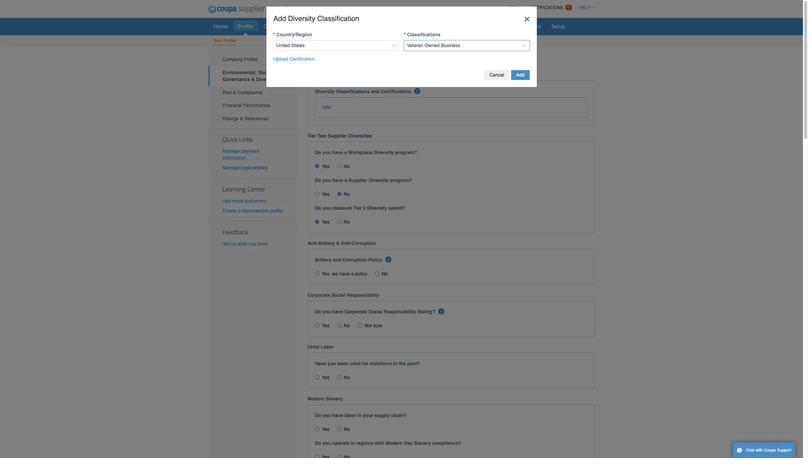 Task type: locate. For each thing, give the bounding box(es) containing it.
classifications inside the × dialog
[[407, 32, 441, 37]]

responsibility up the do you have corporate social responsibility rating?
[[347, 293, 379, 298]]

no down labor
[[344, 427, 350, 432]]

manage for manage payment information
[[223, 148, 240, 154]]

1 horizontal spatial classifications
[[407, 32, 441, 37]]

manage payment information link
[[223, 148, 259, 161]]

tell us what you think
[[223, 241, 268, 247]]

1 vertical spatial in
[[357, 413, 362, 418]]

6 yes from the top
[[322, 427, 329, 432]]

anti-
[[307, 241, 318, 246], [341, 241, 352, 246]]

1 vertical spatial program?
[[390, 178, 412, 183]]

responsibility left rating?
[[384, 309, 416, 315]]

0 horizontal spatial additional information image
[[386, 257, 392, 263]]

orders
[[264, 23, 280, 29]]

your profile link
[[213, 37, 236, 45]]

0 horizontal spatial tier
[[307, 133, 316, 139]]

company
[[223, 57, 243, 62]]

been
[[337, 361, 348, 367]]

upload certification button
[[273, 55, 315, 62]]

add for add more customers
[[223, 198, 231, 204]]

add more customers link
[[223, 198, 266, 204]]

supplier up "do you measure tier 2 diversity spend?"
[[348, 178, 367, 183]]

profile right your
[[224, 38, 236, 43]]

country/region
[[276, 32, 312, 37]]

with
[[375, 441, 384, 446], [756, 448, 763, 453]]

0 vertical spatial slavery
[[326, 396, 343, 402]]

add
[[273, 14, 286, 23], [516, 72, 525, 78], [322, 104, 331, 110], [223, 198, 231, 204]]

manage payment information
[[223, 148, 259, 161]]

do for do you have labor in your supply chain?
[[315, 413, 321, 418]]

environmental,
[[307, 53, 371, 64], [223, 70, 257, 75]]

0 horizontal spatial slavery
[[326, 396, 343, 402]]

bribery
[[318, 241, 335, 246], [315, 257, 332, 263]]

slavery up do you have labor in your supply chain?
[[326, 396, 343, 402]]

no for 2
[[344, 219, 350, 225]]

additional information image for bribery and corruption policy
[[386, 257, 392, 263]]

1 horizontal spatial additional information image
[[414, 88, 420, 94]]

entities
[[252, 165, 267, 170]]

0 horizontal spatial social,
[[258, 70, 273, 75]]

quick
[[223, 135, 238, 143]]

no
[[344, 164, 350, 169], [344, 192, 350, 197], [344, 219, 350, 225], [382, 271, 388, 277], [344, 323, 350, 329], [344, 375, 350, 380], [344, 427, 350, 432]]

1 horizontal spatial add button
[[511, 70, 530, 80]]

0 vertical spatial add button
[[511, 70, 530, 80]]

add up orders
[[273, 14, 286, 23]]

2
[[363, 206, 366, 211]]

have up measure
[[332, 178, 343, 183]]

no up measure
[[344, 192, 350, 197]]

think
[[258, 241, 268, 247]]

no for for
[[344, 375, 350, 380]]

additional information image right rating?
[[438, 309, 444, 315]]

6 do from the top
[[315, 441, 321, 446]]

additional information image
[[414, 88, 420, 94], [386, 257, 392, 263], [438, 309, 444, 315]]

responsibility
[[347, 293, 379, 298], [384, 309, 416, 315]]

1 yes from the top
[[322, 164, 329, 169]]

governance up risk & compliance
[[223, 77, 250, 82]]

0 vertical spatial responsibility
[[347, 293, 379, 298]]

yes, we have a policy
[[322, 271, 367, 277]]

a for do you have a supplier diversity program?
[[344, 178, 347, 183]]

corporate down the yes,
[[307, 293, 330, 298]]

a left policy
[[351, 271, 354, 277]]

corruption up the "policy"
[[352, 241, 376, 246]]

a up measure
[[344, 178, 347, 183]]

0 vertical spatial environmental,
[[307, 53, 371, 64]]

2 vertical spatial additional information image
[[438, 309, 444, 315]]

2 yes from the top
[[322, 192, 329, 197]]

classifications
[[407, 32, 441, 37], [336, 89, 370, 94]]

* for * country/region
[[273, 32, 275, 37]]

your
[[363, 413, 373, 418]]

0 horizontal spatial environmental,
[[223, 70, 257, 75]]

supplier right two
[[328, 133, 347, 139]]

risk & compliance link
[[208, 86, 297, 99]]

governance down * classifications at top
[[405, 53, 456, 64]]

1 horizontal spatial anti-
[[341, 241, 352, 246]]

2 horizontal spatial additional information image
[[438, 309, 444, 315]]

environmental, social, governance & diversity down * classifications at top
[[307, 53, 504, 64]]

1 horizontal spatial supplier
[[348, 178, 367, 183]]

add inside button
[[516, 72, 525, 78]]

1 vertical spatial classifications
[[336, 89, 370, 94]]

home
[[213, 23, 228, 29]]

discoverable
[[242, 208, 269, 214]]

0 horizontal spatial add button
[[322, 104, 331, 111]]

a left the workplace at the left of the page
[[344, 150, 347, 155]]

4 do from the top
[[315, 309, 321, 315]]

None radio
[[337, 164, 342, 169], [337, 192, 342, 196], [315, 220, 319, 224], [315, 323, 319, 328], [358, 323, 362, 328], [337, 375, 342, 380], [315, 427, 319, 432], [315, 455, 319, 458], [337, 164, 342, 169], [337, 192, 342, 196], [315, 220, 319, 224], [315, 323, 319, 328], [358, 323, 362, 328], [337, 375, 342, 380], [315, 427, 319, 432], [315, 455, 319, 458]]

0 horizontal spatial corporate
[[307, 293, 330, 298]]

manage
[[223, 148, 240, 154], [223, 165, 240, 170]]

social down we
[[331, 293, 345, 298]]

add button right cancel 'button'
[[511, 70, 530, 80]]

compliance
[[238, 90, 263, 95]]

yes for do you have a supplier diversity program?
[[322, 192, 329, 197]]

have for in
[[332, 413, 343, 418]]

environmental, down sheets
[[307, 53, 371, 64]]

bribery up bribery and corruption policy
[[318, 241, 335, 246]]

0 vertical spatial corporate
[[307, 293, 330, 298]]

feedback
[[223, 228, 248, 236]]

with right regions
[[375, 441, 384, 446]]

customers
[[244, 198, 266, 204]]

you for do you operate in regions with modern day slavery compliance?
[[323, 441, 331, 446]]

1 horizontal spatial tier
[[353, 206, 362, 211]]

1 horizontal spatial social,
[[373, 53, 402, 64]]

2 anti- from the left
[[341, 241, 352, 246]]

2 manage from the top
[[223, 165, 240, 170]]

0 vertical spatial manage
[[223, 148, 240, 154]]

orders link
[[259, 21, 284, 31]]

you inside button
[[249, 241, 256, 247]]

a for do you have a workplace diversity program?
[[344, 150, 347, 155]]

not
[[365, 323, 372, 329]]

bribery up the yes,
[[315, 257, 332, 263]]

1 vertical spatial social
[[368, 309, 382, 315]]

1 vertical spatial social,
[[258, 70, 273, 75]]

program?
[[395, 150, 417, 155], [390, 178, 412, 183]]

profile for company profile
[[244, 57, 258, 62]]

0 horizontal spatial supplier
[[328, 133, 347, 139]]

* country/region
[[273, 32, 312, 37]]

no left the not
[[344, 323, 350, 329]]

have right we
[[339, 271, 350, 277]]

you for have you been cited for violations in the past?
[[328, 361, 336, 367]]

cancel
[[489, 72, 504, 78]]

1 vertical spatial profile
[[224, 38, 236, 43]]

add up two
[[322, 104, 331, 110]]

ons
[[533, 23, 541, 29]]

in
[[393, 361, 397, 367], [357, 413, 362, 418], [351, 441, 355, 446]]

and up we
[[333, 257, 341, 263]]

1 vertical spatial corruption
[[343, 257, 367, 263]]

0 vertical spatial bribery
[[318, 241, 335, 246]]

1 horizontal spatial and
[[371, 89, 380, 94]]

1 horizontal spatial corporate
[[344, 309, 367, 315]]

add for add button in the × dialog
[[516, 72, 525, 78]]

have down tier two supplier diversities
[[332, 150, 343, 155]]

corruption
[[352, 241, 376, 246], [343, 257, 367, 263]]

tier two supplier diversities
[[307, 133, 372, 139]]

what
[[237, 241, 247, 247]]

rating?
[[418, 309, 435, 315]]

1 vertical spatial responsibility
[[384, 309, 416, 315]]

0 vertical spatial additional information image
[[414, 88, 420, 94]]

classifications for diversity
[[336, 89, 370, 94]]

and left certifications
[[371, 89, 380, 94]]

1 vertical spatial supplier
[[348, 178, 367, 183]]

environmental, down company profile in the top left of the page
[[223, 70, 257, 75]]

1 vertical spatial environmental, social, governance & diversity
[[223, 70, 276, 82]]

1 vertical spatial manage
[[223, 165, 240, 170]]

have
[[315, 361, 326, 367]]

1 anti- from the left
[[307, 241, 318, 246]]

1 horizontal spatial responsibility
[[384, 309, 416, 315]]

cited
[[350, 361, 361, 367]]

quick links
[[223, 135, 253, 143]]

in left the your
[[357, 413, 362, 418]]

with right chat
[[756, 448, 763, 453]]

0 horizontal spatial and
[[333, 257, 341, 263]]

social
[[331, 293, 345, 298], [368, 309, 382, 315]]

0 horizontal spatial classifications
[[336, 89, 370, 94]]

add button up two
[[322, 104, 331, 111]]

add diversity classification
[[273, 14, 359, 23]]

3 yes from the top
[[322, 219, 329, 225]]

0 vertical spatial and
[[371, 89, 380, 94]]

0 horizontal spatial responsibility
[[347, 293, 379, 298]]

create a discoverable profile link
[[223, 208, 283, 214]]

information
[[223, 155, 246, 161]]

1 vertical spatial with
[[756, 448, 763, 453]]

do you have a supplier diversity program?
[[315, 178, 412, 183]]

chat
[[746, 448, 754, 453]]

additional information image for do you have corporate social responsibility rating?
[[438, 309, 444, 315]]

corruption up policy
[[343, 257, 367, 263]]

social, inside environmental, social, governance & diversity
[[258, 70, 273, 75]]

2 do from the top
[[315, 178, 321, 183]]

have
[[332, 150, 343, 155], [332, 178, 343, 183], [339, 271, 350, 277], [332, 309, 343, 315], [332, 413, 343, 418]]

slavery right the day
[[414, 441, 431, 446]]

0 horizontal spatial in
[[351, 441, 355, 446]]

spend?
[[388, 206, 405, 211]]

financial
[[223, 103, 242, 108]]

support
[[777, 448, 791, 453]]

additional information image right the "policy"
[[386, 257, 392, 263]]

0 vertical spatial modern
[[307, 396, 325, 402]]

1 manage from the top
[[223, 148, 240, 154]]

3 do from the top
[[315, 206, 321, 211]]

2 vertical spatial profile
[[244, 57, 258, 62]]

5 do from the top
[[315, 413, 321, 418]]

None radio
[[315, 164, 319, 169], [315, 192, 319, 196], [337, 220, 342, 224], [315, 272, 319, 276], [375, 272, 379, 276], [337, 323, 342, 328], [315, 375, 319, 380], [337, 427, 342, 432], [337, 455, 342, 458], [315, 164, 319, 169], [315, 192, 319, 196], [337, 220, 342, 224], [315, 272, 319, 276], [375, 272, 379, 276], [337, 323, 342, 328], [315, 375, 319, 380], [337, 427, 342, 432], [337, 455, 342, 458]]

1 horizontal spatial *
[[404, 32, 406, 37]]

yes for do you have labor in your supply chain?
[[322, 427, 329, 432]]

yes,
[[322, 271, 331, 277]]

tier left two
[[307, 133, 316, 139]]

social up not sure
[[368, 309, 382, 315]]

profile down the coupa supplier portal image
[[238, 23, 253, 29]]

references
[[244, 116, 269, 121]]

manage inside the manage payment information
[[223, 148, 240, 154]]

0 horizontal spatial *
[[273, 32, 275, 37]]

0 vertical spatial classifications
[[407, 32, 441, 37]]

service/time
[[290, 23, 321, 29]]

performance
[[243, 103, 270, 108]]

0 vertical spatial social,
[[373, 53, 402, 64]]

environmental, social, governance & diversity up compliance
[[223, 70, 276, 82]]

have for workplace
[[332, 150, 343, 155]]

1 vertical spatial environmental,
[[223, 70, 257, 75]]

0 horizontal spatial anti-
[[307, 241, 318, 246]]

modern
[[307, 396, 325, 402], [386, 441, 403, 446]]

1 * from the left
[[273, 32, 275, 37]]

a right create in the left of the page
[[238, 208, 241, 214]]

you for do you measure tier 2 diversity spend?
[[323, 206, 331, 211]]

financial performance link
[[208, 99, 297, 112]]

1 vertical spatial and
[[333, 257, 341, 263]]

0 vertical spatial program?
[[395, 150, 417, 155]]

do you have corporate social responsibility rating?
[[315, 309, 435, 315]]

1 do from the top
[[315, 150, 321, 155]]

have down corporate social responsibility
[[332, 309, 343, 315]]

payment
[[241, 148, 259, 154]]

corporate up the not
[[344, 309, 367, 315]]

1 vertical spatial additional information image
[[386, 257, 392, 263]]

tier
[[307, 133, 316, 139], [353, 206, 362, 211]]

0 vertical spatial in
[[393, 361, 397, 367]]

0 horizontal spatial social
[[331, 293, 345, 298]]

0 horizontal spatial governance
[[223, 77, 250, 82]]

two
[[317, 133, 327, 139]]

upload
[[273, 56, 288, 62]]

add right cancel
[[516, 72, 525, 78]]

classification
[[317, 14, 359, 23]]

regions
[[356, 441, 373, 446]]

tier left 2
[[353, 206, 362, 211]]

no down measure
[[344, 219, 350, 225]]

no down the workplace at the left of the page
[[344, 164, 350, 169]]

you
[[323, 150, 331, 155], [323, 178, 331, 183], [323, 206, 331, 211], [249, 241, 256, 247], [323, 309, 331, 315], [328, 361, 336, 367], [323, 413, 331, 418], [323, 441, 331, 446]]

diversities
[[348, 133, 372, 139]]

you for do you have a workplace diversity program?
[[323, 150, 331, 155]]

0 vertical spatial governance
[[405, 53, 456, 64]]

manage up information
[[223, 148, 240, 154]]

additional information image right certifications
[[414, 88, 420, 94]]

&
[[459, 53, 465, 64], [251, 77, 255, 82], [233, 90, 236, 95], [240, 116, 243, 121], [336, 241, 340, 246]]

0 vertical spatial environmental, social, governance & diversity
[[307, 53, 504, 64]]

profile up environmental, social, governance & diversity link
[[244, 57, 258, 62]]

1 vertical spatial slavery
[[414, 441, 431, 446]]

manage down information
[[223, 165, 240, 170]]

1 horizontal spatial modern
[[386, 441, 403, 446]]

modern slavery
[[307, 396, 343, 402]]

2 * from the left
[[404, 32, 406, 37]]

0 vertical spatial with
[[375, 441, 384, 446]]

1 vertical spatial modern
[[386, 441, 403, 446]]

have left labor
[[332, 413, 343, 418]]

1 vertical spatial tier
[[353, 206, 362, 211]]

program? for do you have a supplier diversity program?
[[390, 178, 412, 183]]

supply
[[375, 413, 390, 418]]

1 vertical spatial add button
[[322, 104, 331, 111]]

do for do you operate in regions with modern day slavery compliance?
[[315, 441, 321, 446]]

add up create in the left of the page
[[223, 198, 231, 204]]

× button
[[517, 6, 537, 30]]

no down been
[[344, 375, 350, 380]]

in right operate
[[351, 441, 355, 446]]

1 horizontal spatial with
[[756, 448, 763, 453]]

5 yes from the top
[[322, 375, 329, 380]]

in left the
[[393, 361, 397, 367]]



Task type: describe. For each thing, give the bounding box(es) containing it.
manage for manage legal entities
[[223, 165, 240, 170]]

do you operate in regions with modern day slavery compliance?
[[315, 441, 461, 446]]

1 horizontal spatial in
[[357, 413, 362, 418]]

profile for your profile
[[224, 38, 236, 43]]

0 horizontal spatial environmental, social, governance & diversity
[[223, 70, 276, 82]]

labor
[[321, 345, 334, 350]]

not sure
[[365, 323, 382, 329]]

with inside chat with coupa support button
[[756, 448, 763, 453]]

cancel button
[[484, 70, 509, 80]]

corporate social responsibility
[[307, 293, 379, 298]]

you for do you have corporate social responsibility rating?
[[323, 309, 331, 315]]

do you measure tier 2 diversity spend?
[[315, 206, 405, 211]]

past?
[[407, 361, 420, 367]]

add for add diversity classification
[[273, 14, 286, 23]]

do for do you measure tier 2 diversity spend?
[[315, 206, 321, 211]]

0 vertical spatial social
[[331, 293, 345, 298]]

certification
[[290, 56, 315, 62]]

add more customers
[[223, 198, 266, 204]]

create a discoverable profile
[[223, 208, 283, 214]]

learning
[[223, 185, 246, 193]]

the
[[399, 361, 406, 367]]

your
[[213, 38, 222, 43]]

1 vertical spatial corporate
[[344, 309, 367, 315]]

compliance?
[[432, 441, 461, 446]]

company profile link
[[208, 53, 297, 66]]

× dialog
[[266, 6, 537, 87]]

manage legal entities
[[223, 165, 267, 170]]

manage legal entities link
[[223, 165, 267, 170]]

sheets
[[322, 23, 338, 29]]

yes for have you been cited for violations in the past?
[[322, 375, 329, 380]]

us
[[231, 241, 236, 247]]

0 vertical spatial supplier
[[328, 133, 347, 139]]

profile link
[[234, 21, 258, 31]]

do you have labor in your supply chain?
[[315, 413, 406, 418]]

4 yes from the top
[[322, 323, 329, 329]]

do for do you have a supplier diversity program?
[[315, 178, 321, 183]]

program? for do you have a workplace diversity program?
[[395, 150, 417, 155]]

0 vertical spatial profile
[[238, 23, 253, 29]]

0 horizontal spatial with
[[375, 441, 384, 446]]

legal
[[241, 165, 251, 170]]

no for supplier
[[344, 192, 350, 197]]

1 vertical spatial governance
[[223, 77, 250, 82]]

diversity classifications and certifications
[[315, 89, 411, 94]]

center
[[247, 185, 265, 193]]

learning center
[[223, 185, 265, 193]]

chat with coupa support button
[[733, 443, 795, 458]]

coupa supplier portal image
[[203, 1, 291, 18]]

1 vertical spatial bribery
[[315, 257, 332, 263]]

service/time sheets link
[[286, 21, 342, 31]]

tell us what you think button
[[223, 241, 268, 248]]

coupa
[[764, 448, 776, 453]]

yes for do you measure tier 2 diversity spend?
[[322, 219, 329, 225]]

sure
[[373, 323, 382, 329]]

ratings & references link
[[208, 112, 297, 125]]

additional information image for diversity classifications and certifications
[[414, 88, 420, 94]]

chat with coupa support
[[746, 448, 791, 453]]

0 vertical spatial corruption
[[352, 241, 376, 246]]

child
[[307, 345, 319, 350]]

no for workplace
[[344, 164, 350, 169]]

have for social
[[332, 309, 343, 315]]

do you have a workplace diversity program?
[[315, 150, 417, 155]]

we
[[332, 271, 338, 277]]

classifications for *
[[407, 32, 441, 37]]

your profile
[[213, 38, 236, 43]]

yes for do you have a workplace diversity program?
[[322, 164, 329, 169]]

day
[[404, 441, 413, 446]]

risk
[[223, 90, 232, 95]]

have you been cited for violations in the past?
[[315, 361, 420, 367]]

anti-bribery & anti-corruption
[[307, 241, 376, 246]]

add-ons
[[522, 23, 541, 29]]

company profile
[[223, 57, 258, 62]]

×
[[524, 13, 530, 24]]

links
[[239, 135, 253, 143]]

1 horizontal spatial governance
[[405, 53, 456, 64]]

child labor
[[307, 345, 334, 350]]

setup link
[[547, 21, 570, 31]]

no for in
[[344, 427, 350, 432]]

2 vertical spatial in
[[351, 441, 355, 446]]

add-ons link
[[517, 21, 546, 31]]

policy
[[355, 271, 367, 277]]

environmental, social, governance & diversity link
[[208, 66, 297, 86]]

policy
[[368, 257, 382, 263]]

0 vertical spatial tier
[[307, 133, 316, 139]]

ratings & references
[[223, 116, 269, 121]]

risk & compliance
[[223, 90, 263, 95]]

workplace
[[348, 150, 372, 155]]

2 horizontal spatial in
[[393, 361, 397, 367]]

you for do you have a supplier diversity program?
[[323, 178, 331, 183]]

certifications
[[381, 89, 411, 94]]

* classifications
[[404, 32, 441, 37]]

add for add button to the left
[[322, 104, 331, 110]]

create
[[223, 208, 237, 214]]

chain?
[[391, 413, 406, 418]]

diversity inside the × dialog
[[288, 14, 315, 23]]

you for do you have labor in your supply chain?
[[323, 413, 331, 418]]

for
[[362, 361, 368, 367]]

1 horizontal spatial social
[[368, 309, 382, 315]]

1 horizontal spatial environmental, social, governance & diversity
[[307, 53, 504, 64]]

upload certification
[[273, 56, 315, 62]]

add button inside the × dialog
[[511, 70, 530, 80]]

* for * classifications
[[404, 32, 406, 37]]

profile
[[270, 208, 283, 214]]

1 horizontal spatial slavery
[[414, 441, 431, 446]]

ratings
[[223, 116, 239, 121]]

have for supplier
[[332, 178, 343, 183]]

violations
[[370, 361, 392, 367]]

no down the "policy"
[[382, 271, 388, 277]]

0 horizontal spatial modern
[[307, 396, 325, 402]]

1 horizontal spatial environmental,
[[307, 53, 371, 64]]

service/time sheets
[[290, 23, 338, 29]]

labor
[[344, 413, 356, 418]]

a for yes, we have a policy
[[351, 271, 354, 277]]

have for policy
[[339, 271, 350, 277]]

do for do you have corporate social responsibility rating?
[[315, 309, 321, 315]]

do for do you have a workplace diversity program?
[[315, 150, 321, 155]]



Task type: vqa. For each thing, say whether or not it's contained in the screenshot.
Labor
yes



